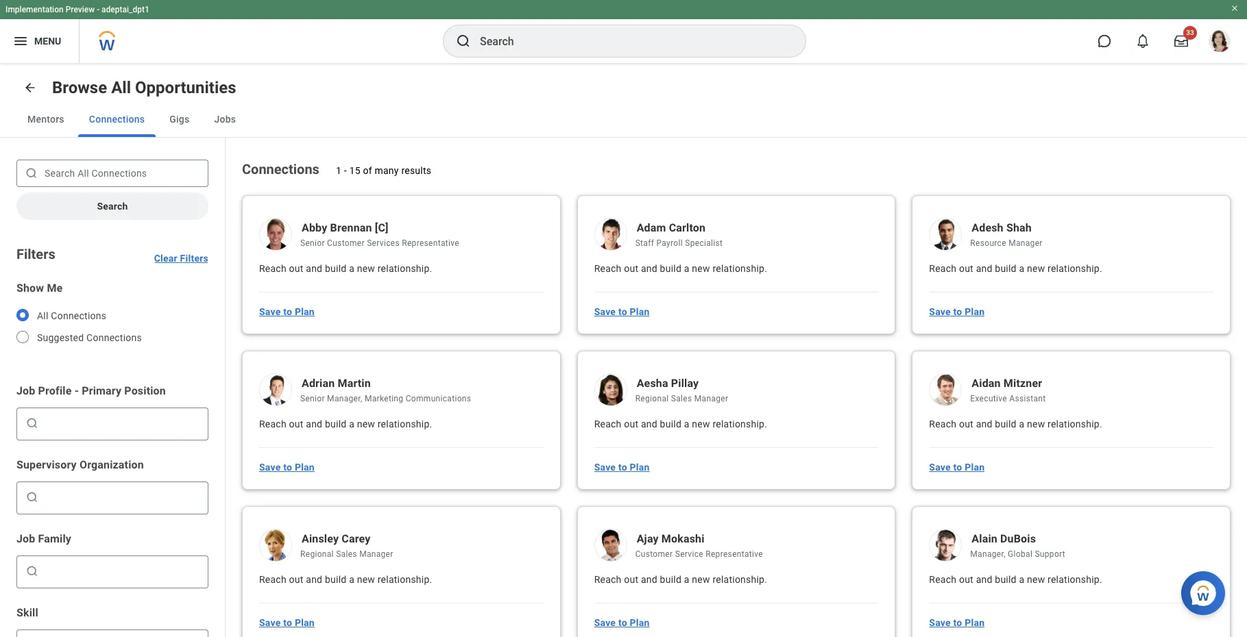 Task type: locate. For each thing, give the bounding box(es) containing it.
build for martin
[[325, 419, 347, 430]]

regional inside 'ainsley carey regional sales manager'
[[300, 550, 334, 560]]

reach for aesha
[[594, 419, 622, 430]]

1 horizontal spatial -
[[97, 5, 100, 14]]

2 horizontal spatial -
[[344, 165, 347, 176]]

search image
[[25, 491, 39, 505], [25, 565, 39, 579]]

0 vertical spatial manager,
[[327, 394, 363, 404]]

plan for abby brennan [c]
[[295, 307, 315, 318]]

of
[[363, 165, 372, 176]]

justify image
[[12, 33, 29, 49]]

0 vertical spatial manager
[[1009, 239, 1043, 248]]

service
[[675, 550, 704, 560]]

reach out and build a new relationship. down "global"
[[930, 575, 1103, 586]]

and down ajay
[[641, 575, 658, 586]]

and down alain
[[977, 575, 993, 586]]

results
[[402, 165, 432, 176]]

senior inside adrian martin senior manager, marketing communications
[[300, 394, 325, 404]]

to for ainsley carey
[[283, 618, 292, 629]]

opportunities
[[135, 78, 236, 97]]

new for mokashi
[[692, 575, 710, 586]]

a down 'ainsley carey regional sales manager'
[[349, 575, 355, 586]]

reach for alain
[[930, 575, 957, 586]]

plan for aesha pillay
[[630, 462, 650, 473]]

plan for alain dubois
[[965, 618, 985, 629]]

0 horizontal spatial manager,
[[327, 394, 363, 404]]

2 horizontal spatial manager
[[1009, 239, 1043, 248]]

brennan
[[330, 222, 372, 235]]

implementation preview -   adeptai_dpt1
[[5, 5, 149, 14]]

representative down the abby brennan [c] "button"
[[402, 239, 460, 248]]

sales down pillay
[[671, 394, 692, 404]]

reach for abby
[[259, 263, 287, 274]]

0 vertical spatial job
[[16, 385, 35, 398]]

build for dubois
[[996, 575, 1017, 586]]

and down ainsley
[[306, 575, 323, 586]]

0 vertical spatial customer
[[327, 239, 365, 248]]

1 job from the top
[[16, 385, 35, 398]]

1 vertical spatial sales
[[336, 550, 357, 560]]

0 vertical spatial regional
[[636, 394, 669, 404]]

plan for ainsley carey
[[295, 618, 315, 629]]

a for dubois
[[1020, 575, 1025, 586]]

and down adrian
[[306, 419, 323, 430]]

reach out and build a new relationship.
[[259, 263, 432, 274], [594, 263, 768, 274], [930, 263, 1103, 274], [259, 419, 432, 430], [594, 419, 768, 430], [930, 419, 1103, 430], [259, 575, 432, 586], [594, 575, 768, 586], [930, 575, 1103, 586]]

search image down the supervisory
[[25, 491, 39, 505]]

marketing
[[365, 394, 404, 404]]

- inside menu banner
[[97, 5, 100, 14]]

sales for pillay
[[671, 394, 692, 404]]

to for adam carlton
[[619, 307, 628, 318]]

- right 1
[[344, 165, 347, 176]]

a down aesha pillay regional sales manager
[[684, 419, 690, 430]]

sales inside aesha pillay regional sales manager
[[671, 394, 692, 404]]

family
[[38, 533, 71, 546]]

manager down shah
[[1009, 239, 1043, 248]]

build for shah
[[996, 263, 1017, 274]]

0 horizontal spatial manager
[[360, 550, 394, 560]]

resource
[[971, 239, 1007, 248]]

reach out and build a new relationship. down service
[[594, 575, 768, 586]]

job family
[[16, 533, 71, 546]]

pillay
[[671, 377, 699, 390]]

a for martin
[[349, 419, 355, 430]]

1 horizontal spatial representative
[[706, 550, 764, 560]]

relationship. down services
[[378, 263, 432, 274]]

save for ajay mokashi
[[594, 618, 616, 629]]

manager down pillay
[[695, 394, 729, 404]]

build down executive
[[996, 419, 1017, 430]]

1 vertical spatial job
[[16, 533, 35, 546]]

reach out and build a new relationship. down payroll
[[594, 263, 768, 274]]

save
[[259, 307, 281, 318], [594, 307, 616, 318], [930, 307, 951, 318], [259, 462, 281, 473], [594, 462, 616, 473], [930, 462, 951, 473], [259, 618, 281, 629], [594, 618, 616, 629], [930, 618, 951, 629]]

0 horizontal spatial representative
[[402, 239, 460, 248]]

and for alain
[[977, 575, 993, 586]]

0 vertical spatial search image
[[455, 33, 472, 49]]

show
[[16, 282, 44, 295]]

relationship. down adesh shah button
[[1048, 263, 1103, 274]]

customer down brennan
[[327, 239, 365, 248]]

out down the abby
[[289, 263, 304, 274]]

mentors
[[27, 114, 64, 125]]

- right profile
[[75, 385, 79, 398]]

manager,
[[327, 394, 363, 404], [971, 550, 1006, 560]]

reach out and build a new relationship. down 'ainsley carey regional sales manager'
[[259, 575, 432, 586]]

relationship. down specialist
[[713, 263, 768, 274]]

0 horizontal spatial -
[[75, 385, 79, 398]]

new down service
[[692, 575, 710, 586]]

build down payroll
[[660, 263, 682, 274]]

a down specialist
[[684, 263, 690, 274]]

aesha pillay button
[[636, 374, 879, 394]]

- right preview
[[97, 5, 100, 14]]

sales inside 'ainsley carey regional sales manager'
[[336, 550, 357, 560]]

a down adesh shah resource manager
[[1020, 263, 1025, 274]]

representative
[[402, 239, 460, 248], [706, 550, 764, 560]]

jobs button
[[203, 102, 247, 137]]

senior down the abby
[[300, 239, 325, 248]]

save for aidan mitzner
[[930, 462, 951, 473]]

ajay mokashi button
[[636, 530, 879, 549]]

1 vertical spatial manager
[[695, 394, 729, 404]]

regional down aesha
[[636, 394, 669, 404]]

reach out and build a new relationship. for dubois
[[930, 575, 1103, 586]]

plan for ajay mokashi
[[630, 618, 650, 629]]

new down services
[[357, 263, 375, 274]]

manager, down martin
[[327, 394, 363, 404]]

relationship. for adrian martin
[[378, 419, 432, 430]]

manager, inside adrian martin senior manager, marketing communications
[[327, 394, 363, 404]]

job profile - primary position
[[16, 385, 166, 398]]

new down aesha pillay regional sales manager
[[692, 419, 710, 430]]

new down "assistant"
[[1028, 419, 1046, 430]]

build for carey
[[325, 575, 347, 586]]

build down "global"
[[996, 575, 1017, 586]]

alain dubois manager, global support
[[971, 533, 1066, 560]]

manager inside 'ainsley carey regional sales manager'
[[360, 550, 394, 560]]

relationship. down the ajay mokashi button
[[713, 575, 768, 586]]

- for implementation preview -   adeptai_dpt1
[[97, 5, 100, 14]]

regional for ainsley carey
[[300, 550, 334, 560]]

senior down adrian
[[300, 394, 325, 404]]

supervisory organization
[[16, 459, 144, 472]]

connections left 1
[[242, 161, 320, 178]]

1 horizontal spatial manager,
[[971, 550, 1006, 560]]

all
[[111, 78, 131, 97], [37, 311, 48, 322]]

reach
[[259, 263, 287, 274], [594, 263, 622, 274], [930, 263, 957, 274], [259, 419, 287, 430], [594, 419, 622, 430], [930, 419, 957, 430], [259, 575, 287, 586], [594, 575, 622, 586], [930, 575, 957, 586]]

1 search image from the top
[[25, 491, 39, 505]]

0 horizontal spatial customer
[[327, 239, 365, 248]]

save for aesha pillay
[[594, 462, 616, 473]]

1 vertical spatial search image
[[25, 565, 39, 579]]

save for ainsley carey
[[259, 618, 281, 629]]

regional
[[636, 394, 669, 404], [300, 550, 334, 560]]

mentors button
[[16, 102, 75, 137]]

reach out and build a new relationship. down "assistant"
[[930, 419, 1103, 430]]

save to plan button
[[254, 298, 320, 326], [589, 298, 656, 326], [924, 298, 991, 326], [254, 454, 320, 482], [589, 454, 656, 482], [924, 454, 991, 482], [254, 610, 320, 637], [589, 610, 656, 637], [924, 610, 991, 637]]

job
[[16, 385, 35, 398], [16, 533, 35, 546]]

all up "connections" button
[[111, 78, 131, 97]]

1 horizontal spatial all
[[111, 78, 131, 97]]

build down adrian
[[325, 419, 347, 430]]

-
[[97, 5, 100, 14], [344, 165, 347, 176], [75, 385, 79, 398]]

build down brennan
[[325, 263, 347, 274]]

abby brennan [c] button
[[300, 218, 544, 238]]

reach out and build a new relationship. for carlton
[[594, 263, 768, 274]]

filters up show me
[[16, 246, 55, 263]]

out down ajay
[[624, 575, 639, 586]]

connections down browse all opportunities
[[89, 114, 145, 125]]

save for adesh shah
[[930, 307, 951, 318]]

save to plan button for ajay mokashi
[[589, 610, 656, 637]]

and for aesha
[[641, 419, 658, 430]]

out down adrian
[[289, 419, 304, 430]]

1 vertical spatial search image
[[25, 167, 38, 180]]

build for pillay
[[660, 419, 682, 430]]

relationship. down aidan mitzner button
[[1048, 419, 1103, 430]]

a down service
[[684, 575, 690, 586]]

a down "assistant"
[[1020, 419, 1025, 430]]

clear filters
[[154, 253, 209, 264]]

relationship. down ainsley carey button
[[378, 575, 432, 586]]

1 vertical spatial customer
[[636, 550, 673, 560]]

1 vertical spatial all
[[37, 311, 48, 322]]

representative inside ajay mokashi customer service representative
[[706, 550, 764, 560]]

0 vertical spatial all
[[111, 78, 131, 97]]

job left the family
[[16, 533, 35, 546]]

a for carey
[[349, 575, 355, 586]]

aidan mitzner button
[[971, 374, 1214, 394]]

build down aesha pillay regional sales manager
[[660, 419, 682, 430]]

aidan mitzner executive assistant
[[971, 377, 1046, 404]]

and down staff
[[641, 263, 658, 274]]

search image for supervisory
[[25, 491, 39, 505]]

new down shah
[[1028, 263, 1046, 274]]

relationship. for aidan mitzner
[[1048, 419, 1103, 430]]

and for adrian
[[306, 419, 323, 430]]

customer inside ajay mokashi customer service representative
[[636, 550, 673, 560]]

out down ainsley
[[289, 575, 304, 586]]

ajay mokashi customer service representative
[[636, 533, 764, 560]]

1
[[336, 165, 342, 176]]

save to plan button for aidan mitzner
[[924, 454, 991, 482]]

0 vertical spatial sales
[[671, 394, 692, 404]]

1 horizontal spatial customer
[[636, 550, 673, 560]]

ainsley carey regional sales manager
[[300, 533, 394, 560]]

and down aesha
[[641, 419, 658, 430]]

out for adam
[[624, 263, 639, 274]]

plan for aidan mitzner
[[965, 462, 985, 473]]

many
[[375, 165, 399, 176]]

job left profile
[[16, 385, 35, 398]]

save for abby brennan [c]
[[259, 307, 281, 318]]

relationship. down marketing
[[378, 419, 432, 430]]

adam carlton staff payroll specialist
[[636, 222, 723, 248]]

reach out and build a new relationship. down aesha pillay regional sales manager
[[594, 419, 768, 430]]

1 horizontal spatial regional
[[636, 394, 669, 404]]

browse
[[52, 78, 107, 97]]

relationship. for ajay mokashi
[[713, 575, 768, 586]]

1 horizontal spatial filters
[[180, 253, 209, 264]]

reach for aidan
[[930, 419, 957, 430]]

inbox large image
[[1175, 34, 1189, 48]]

out down alain
[[960, 575, 974, 586]]

build down 'ainsley carey regional sales manager'
[[325, 575, 347, 586]]

out down staff
[[624, 263, 639, 274]]

build down resource
[[996, 263, 1017, 274]]

adesh
[[972, 222, 1004, 235]]

adeptai_dpt1
[[102, 5, 149, 14]]

new for martin
[[357, 419, 375, 430]]

menu
[[34, 35, 61, 46]]

2 search image from the top
[[25, 565, 39, 579]]

1 horizontal spatial sales
[[671, 394, 692, 404]]

representative down the ajay mokashi button
[[706, 550, 764, 560]]

and down executive
[[977, 419, 993, 430]]

senior inside abby brennan [c] senior customer services representative
[[300, 239, 325, 248]]

a for carlton
[[684, 263, 690, 274]]

a down martin
[[349, 419, 355, 430]]

and down the abby
[[306, 263, 323, 274]]

filters right clear
[[180, 253, 209, 264]]

sales down carey
[[336, 550, 357, 560]]

build for brennan
[[325, 263, 347, 274]]

search image
[[455, 33, 472, 49], [25, 167, 38, 180], [25, 417, 39, 431]]

relationship.
[[378, 263, 432, 274], [713, 263, 768, 274], [1048, 263, 1103, 274], [378, 419, 432, 430], [713, 419, 768, 430], [1048, 419, 1103, 430], [378, 575, 432, 586], [713, 575, 768, 586], [1048, 575, 1103, 586]]

connections
[[89, 114, 145, 125], [242, 161, 320, 178], [51, 311, 106, 322], [87, 333, 142, 344]]

0 vertical spatial senior
[[300, 239, 325, 248]]

relationship. down aesha pillay "button" in the bottom right of the page
[[713, 419, 768, 430]]

2 senior from the top
[[300, 394, 325, 404]]

alain
[[972, 533, 998, 546]]

search image for job
[[25, 565, 39, 579]]

job for job profile - primary position
[[16, 385, 35, 398]]

reach for ajay
[[594, 575, 622, 586]]

abby
[[302, 222, 327, 235]]

relationship. for adesh shah
[[1048, 263, 1103, 274]]

new for mitzner
[[1028, 419, 1046, 430]]

2 job from the top
[[16, 533, 35, 546]]

specialist
[[685, 239, 723, 248]]

new down support
[[1028, 575, 1046, 586]]

Search Workday  search field
[[480, 26, 778, 56]]

[c]
[[375, 222, 389, 235]]

out down executive
[[960, 419, 974, 430]]

1 vertical spatial manager,
[[971, 550, 1006, 560]]

manager down carey
[[360, 550, 394, 560]]

1 vertical spatial regional
[[300, 550, 334, 560]]

adrian martin button
[[300, 374, 544, 394]]

customer down ajay
[[636, 550, 673, 560]]

and for aidan
[[977, 419, 993, 430]]

2 vertical spatial -
[[75, 385, 79, 398]]

0 vertical spatial search image
[[25, 491, 39, 505]]

build down service
[[660, 575, 682, 586]]

filters
[[16, 246, 55, 263], [180, 253, 209, 264]]

connections down the "all connections"
[[87, 333, 142, 344]]

new down marketing
[[357, 419, 375, 430]]

reach out and build a new relationship. for mokashi
[[594, 575, 768, 586]]

aidan
[[972, 377, 1001, 390]]

regional down ainsley
[[300, 550, 334, 560]]

build for mitzner
[[996, 419, 1017, 430]]

a down brennan
[[349, 263, 355, 274]]

save for alain dubois
[[930, 618, 951, 629]]

out for aidan
[[960, 419, 974, 430]]

new down specialist
[[692, 263, 710, 274]]

0 horizontal spatial sales
[[336, 550, 357, 560]]

new down 'ainsley carey regional sales manager'
[[357, 575, 375, 586]]

0 vertical spatial -
[[97, 5, 100, 14]]

mitzner
[[1004, 377, 1043, 390]]

search image for search workday search box
[[455, 33, 472, 49]]

out for abby
[[289, 263, 304, 274]]

reach out and build a new relationship. down brennan
[[259, 263, 432, 274]]

1 vertical spatial representative
[[706, 550, 764, 560]]

1 vertical spatial senior
[[300, 394, 325, 404]]

plan
[[295, 307, 315, 318], [630, 307, 650, 318], [965, 307, 985, 318], [295, 462, 315, 473], [630, 462, 650, 473], [965, 462, 985, 473], [295, 618, 315, 629], [630, 618, 650, 629], [965, 618, 985, 629]]

skill
[[16, 607, 38, 620]]

new for brennan
[[357, 263, 375, 274]]

reach out and build a new relationship. down martin
[[259, 419, 432, 430]]

out down aesha
[[624, 419, 639, 430]]

2 vertical spatial manager
[[360, 550, 394, 560]]

relationship. down support
[[1048, 575, 1103, 586]]

representative inside abby brennan [c] senior customer services representative
[[402, 239, 460, 248]]

search image down the job family
[[25, 565, 39, 579]]

save to plan
[[259, 307, 315, 318], [594, 307, 650, 318], [930, 307, 985, 318], [259, 462, 315, 473], [594, 462, 650, 473], [930, 462, 985, 473], [259, 618, 315, 629], [594, 618, 650, 629], [930, 618, 985, 629]]

mokashi
[[662, 533, 705, 546]]

ainsley
[[302, 533, 339, 546]]

manager, down alain
[[971, 550, 1006, 560]]

relationship. for ainsley carey
[[378, 575, 432, 586]]

save to plan button for adesh shah
[[924, 298, 991, 326]]

build for carlton
[[660, 263, 682, 274]]

all down show me
[[37, 311, 48, 322]]

new for dubois
[[1028, 575, 1046, 586]]

regional inside aesha pillay regional sales manager
[[636, 394, 669, 404]]

1 senior from the top
[[300, 239, 325, 248]]

0 horizontal spatial regional
[[300, 550, 334, 560]]

0 vertical spatial representative
[[402, 239, 460, 248]]

a down "global"
[[1020, 575, 1025, 586]]

sales
[[671, 394, 692, 404], [336, 550, 357, 560]]

tab list
[[0, 102, 1248, 138]]

None field
[[42, 413, 202, 435], [42, 417, 202, 431], [42, 487, 202, 509], [42, 491, 202, 505], [42, 561, 202, 583], [42, 565, 202, 579], [42, 635, 202, 638], [42, 413, 202, 435], [42, 417, 202, 431], [42, 487, 202, 509], [42, 491, 202, 505], [42, 561, 202, 583], [42, 565, 202, 579], [42, 635, 202, 638]]

relationship. for aesha pillay
[[713, 419, 768, 430]]

out down resource
[[960, 263, 974, 274]]

and down resource
[[977, 263, 993, 274]]

manager inside aesha pillay regional sales manager
[[695, 394, 729, 404]]

reach out and build a new relationship. down adesh shah resource manager
[[930, 263, 1103, 274]]

out for alain
[[960, 575, 974, 586]]

adrian martin senior manager, marketing communications
[[300, 377, 471, 404]]

new
[[357, 263, 375, 274], [692, 263, 710, 274], [1028, 263, 1046, 274], [357, 419, 375, 430], [692, 419, 710, 430], [1028, 419, 1046, 430], [357, 575, 375, 586], [692, 575, 710, 586], [1028, 575, 1046, 586]]

1 horizontal spatial manager
[[695, 394, 729, 404]]



Task type: describe. For each thing, give the bounding box(es) containing it.
save for adam carlton
[[594, 307, 616, 318]]

connections inside button
[[89, 114, 145, 125]]

adam carlton button
[[636, 218, 879, 238]]

search button
[[16, 193, 209, 220]]

save to plan for adam
[[594, 307, 650, 318]]

adam
[[637, 222, 666, 235]]

executive
[[971, 394, 1008, 404]]

dubois
[[1001, 533, 1037, 546]]

plan for adam carlton
[[630, 307, 650, 318]]

communications
[[406, 394, 471, 404]]

services
[[367, 239, 400, 248]]

build for mokashi
[[660, 575, 682, 586]]

connections up suggested connections
[[51, 311, 106, 322]]

profile logan mcneil image
[[1209, 30, 1231, 55]]

to for ajay mokashi
[[619, 618, 628, 629]]

tab list containing mentors
[[0, 102, 1248, 138]]

and for ajay
[[641, 575, 658, 586]]

clear
[[154, 253, 178, 264]]

out for adrian
[[289, 419, 304, 430]]

close environment banner image
[[1231, 4, 1240, 12]]

abby brennan [c] senior customer services representative
[[300, 222, 460, 248]]

plan for adrian martin
[[295, 462, 315, 473]]

and for adesh
[[977, 263, 993, 274]]

aesha pillay regional sales manager
[[636, 377, 729, 404]]

to for alain dubois
[[954, 618, 963, 629]]

search image for search all connections text field
[[25, 167, 38, 180]]

primary
[[82, 385, 122, 398]]

profile
[[38, 385, 72, 398]]

new for carey
[[357, 575, 375, 586]]

filters inside clear filters button
[[180, 253, 209, 264]]

33
[[1187, 29, 1195, 36]]

adesh shah resource manager
[[971, 222, 1043, 248]]

reach out and build a new relationship. for shah
[[930, 263, 1103, 274]]

reach for adesh
[[930, 263, 957, 274]]

implementation
[[5, 5, 64, 14]]

and for abby
[[306, 263, 323, 274]]

martin
[[338, 377, 371, 390]]

reach out and build a new relationship. for carey
[[259, 575, 432, 586]]

out for aesha
[[624, 419, 639, 430]]

and for adam
[[641, 263, 658, 274]]

ajay
[[637, 533, 659, 546]]

carlton
[[669, 222, 706, 235]]

- for job profile - primary position
[[75, 385, 79, 398]]

out for ainsley
[[289, 575, 304, 586]]

job for job family
[[16, 533, 35, 546]]

search
[[97, 201, 128, 212]]

Search All Connections text field
[[16, 160, 209, 187]]

gigs button
[[159, 102, 201, 137]]

reach out and build a new relationship. for pillay
[[594, 419, 768, 430]]

suggested connections
[[37, 333, 142, 344]]

browse all opportunities
[[52, 78, 236, 97]]

shah
[[1007, 222, 1032, 235]]

a for brennan
[[349, 263, 355, 274]]

relationship. for abby brennan [c]
[[378, 263, 432, 274]]

save to plan button for alain dubois
[[924, 610, 991, 637]]

manager, inside the alain dubois manager, global support
[[971, 550, 1006, 560]]

connections button
[[78, 102, 156, 137]]

carey
[[342, 533, 371, 546]]

preview
[[66, 5, 95, 14]]

a for pillay
[[684, 419, 690, 430]]

save to plan button for ainsley carey
[[254, 610, 320, 637]]

1 vertical spatial -
[[344, 165, 347, 176]]

out for ajay
[[624, 575, 639, 586]]

save for adrian martin
[[259, 462, 281, 473]]

menu button
[[0, 19, 79, 63]]

out for adesh
[[960, 263, 974, 274]]

manager inside adesh shah resource manager
[[1009, 239, 1043, 248]]

me
[[47, 282, 63, 295]]

organization
[[80, 459, 144, 472]]

alain dubois button
[[971, 530, 1214, 549]]

0 horizontal spatial filters
[[16, 246, 55, 263]]

notifications large image
[[1137, 34, 1150, 48]]

assistant
[[1010, 394, 1046, 404]]

new for shah
[[1028, 263, 1046, 274]]

ainsley carey button
[[300, 530, 544, 549]]

reach out and build a new relationship. for martin
[[259, 419, 432, 430]]

a for shah
[[1020, 263, 1025, 274]]

adesh shah button
[[971, 218, 1214, 238]]

save to plan for alain
[[930, 618, 985, 629]]

save to plan for abby
[[259, 307, 315, 318]]

a for mitzner
[[1020, 419, 1025, 430]]

reach out and build a new relationship. for brennan
[[259, 263, 432, 274]]

to for aidan mitzner
[[954, 462, 963, 473]]

a for mokashi
[[684, 575, 690, 586]]

reach for adrian
[[259, 419, 287, 430]]

customer inside abby brennan [c] senior customer services representative
[[327, 239, 365, 248]]

to for aesha pillay
[[619, 462, 628, 473]]

save to plan for aidan
[[930, 462, 985, 473]]

save to plan for adrian
[[259, 462, 315, 473]]

suggested
[[37, 333, 84, 344]]

save to plan for ajay
[[594, 618, 650, 629]]

show me
[[16, 282, 63, 295]]

0 horizontal spatial all
[[37, 311, 48, 322]]

2 vertical spatial search image
[[25, 417, 39, 431]]

plan for adesh shah
[[965, 307, 985, 318]]

1 - 15 of many results
[[336, 165, 432, 176]]

clear filters button
[[154, 237, 209, 264]]

menu banner
[[0, 0, 1248, 63]]

save to plan button for adam carlton
[[589, 298, 656, 326]]

save to plan button for abby brennan [c]
[[254, 298, 320, 326]]

jobs
[[214, 114, 236, 125]]

arrow left image
[[23, 81, 37, 95]]

sales for carey
[[336, 550, 357, 560]]

save to plan for aesha
[[594, 462, 650, 473]]

33 button
[[1167, 26, 1198, 56]]

position
[[124, 385, 166, 398]]

reach for ainsley
[[259, 575, 287, 586]]

global
[[1008, 550, 1033, 560]]

and for ainsley
[[306, 575, 323, 586]]

adrian
[[302, 377, 335, 390]]

supervisory
[[16, 459, 77, 472]]

save to plan button for adrian martin
[[254, 454, 320, 482]]

regional for aesha pillay
[[636, 394, 669, 404]]

all connections
[[37, 311, 106, 322]]

aesha
[[637, 377, 669, 390]]

save to plan for ainsley
[[259, 618, 315, 629]]

to for adrian martin
[[283, 462, 292, 473]]

to for abby brennan [c]
[[283, 307, 292, 318]]

staff
[[636, 239, 655, 248]]

to for adesh shah
[[954, 307, 963, 318]]

support
[[1035, 550, 1066, 560]]

save to plan for adesh
[[930, 307, 985, 318]]

save to plan button for aesha pillay
[[589, 454, 656, 482]]

15
[[350, 165, 361, 176]]

payroll
[[657, 239, 683, 248]]

manager for carey
[[360, 550, 394, 560]]

gigs
[[170, 114, 190, 125]]



Task type: vqa. For each thing, say whether or not it's contained in the screenshot.


